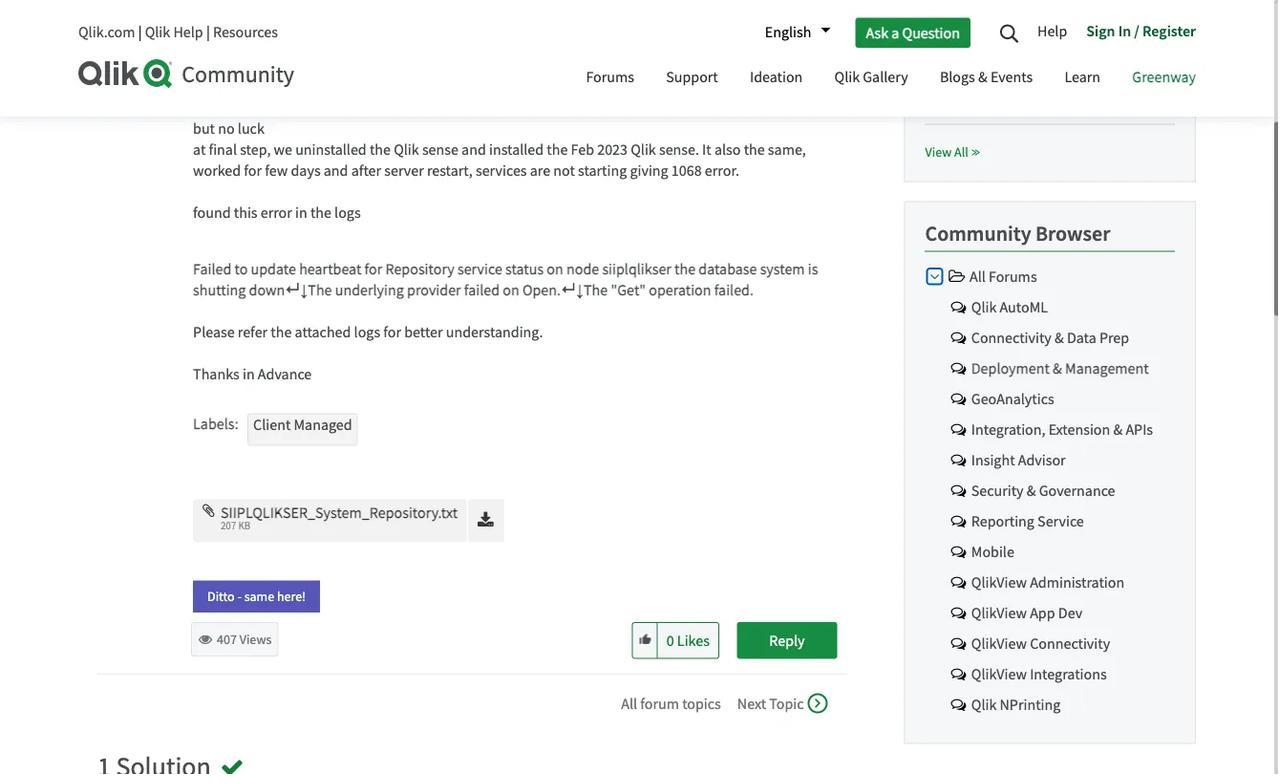 Task type: locate. For each thing, give the bounding box(es) containing it.
1 horizontal spatial 1068
[[672, 161, 702, 180]]

1 vertical spatial and
[[462, 140, 486, 159]]

or-
[[756, 62, 774, 82]]

3 there are no unread messages in this message board image from the top
[[950, 422, 969, 437]]

forums up qlik automl 'link' on the top of the page
[[989, 267, 1038, 286]]

1 qlikview from the top
[[972, 573, 1028, 592]]

this up service-
[[699, 41, 722, 61]]

single
[[370, 20, 409, 40]]

1 horizontal spatial error.
[[705, 161, 740, 180]]

error
[[261, 203, 292, 222]]

services up article
[[693, 20, 744, 40]]

2023
[[598, 140, 628, 159]]

there are no unread messages in this message board image left 'integration,' on the right of page
[[950, 422, 969, 437]]

1 horizontal spatial restart,
[[644, 20, 690, 40]]

& down connectivity & data prep
[[1054, 359, 1063, 378]]

events
[[991, 67, 1034, 87]]

there are no unread messages in this message board image left mobile link
[[950, 544, 969, 559]]

0 vertical spatial starting
[[795, 20, 844, 40]]

qlik right initially,
[[247, 20, 273, 40]]

0 horizontal spatial error.
[[296, 41, 330, 61]]

2 horizontal spatial in
[[684, 41, 696, 61]]

qlikview for qlikview administration
[[972, 573, 1028, 592]]

there are no unread messages in this message board image for connectivity & data prep
[[950, 330, 969, 345]]

1 there are no unread messages in this message board image from the top
[[950, 299, 969, 315]]

1 vertical spatial restart,
[[427, 161, 473, 180]]

0 vertical spatial and
[[193, 41, 218, 61]]

menu bar
[[572, 51, 1211, 107]]

this left error
[[234, 203, 258, 222]]

for inside failed to update heartbeat for repository service status on node siiplqlikser the database system is shutting down↵↓the underlying provider failed on open.↵↓the "get" operation failed.
[[365, 259, 383, 279]]

0 horizontal spatial services
[[476, 161, 527, 180]]

1 horizontal spatial services
[[693, 20, 744, 40]]

0 vertical spatial to
[[367, 41, 380, 61]]

there are no unread messages in this message board image left geoanalytics link
[[950, 391, 969, 406]]

3 there are no unread messages in this message board image from the top
[[950, 575, 969, 590]]

&
[[979, 67, 988, 87], [1055, 328, 1065, 348], [1054, 359, 1063, 378], [1114, 420, 1123, 439], [1027, 481, 1037, 500]]

0 vertical spatial error.
[[296, 41, 330, 61]]

community up category icon
[[926, 220, 1032, 246]]

there are no unread messages in this message board image for integration, extension & apis
[[950, 422, 969, 437]]

there are no unread messages in this message board image left deployment
[[950, 360, 969, 376]]

after
[[351, 161, 381, 180]]

there are no unread messages in this message board image left insight on the bottom right
[[950, 452, 969, 467]]

labels heading
[[193, 414, 239, 434]]

& left data
[[1055, 328, 1065, 348]]

2 vertical spatial in
[[243, 364, 255, 384]]

1 horizontal spatial giving
[[630, 161, 669, 180]]

1068 down sense(nov
[[262, 41, 293, 61]]

there are no unread messages in this message board image
[[950, 299, 969, 315], [950, 330, 969, 345], [950, 575, 969, 590], [950, 666, 969, 682], [950, 697, 969, 712]]

there are no unread messages in this message board image for mobile
[[950, 544, 969, 559]]

8 there are no unread messages in this message board image from the top
[[950, 605, 969, 620]]

possible
[[444, 41, 497, 61]]

qlik gallery
[[835, 67, 909, 87]]

and up (
[[193, 41, 218, 61]]

1 vertical spatial community
[[926, 220, 1032, 246]]

logs down "underlying"
[[354, 322, 381, 342]]

2 there are no unread messages in this message board image from the top
[[950, 391, 969, 406]]

the inside failed to update heartbeat for repository service status on node siiplqlikser the database system is shutting down↵↓the underlying provider failed on open.↵↓the "get" operation failed.
[[675, 259, 696, 279]]

are down installed
[[530, 161, 551, 180]]

0 horizontal spatial to
[[235, 259, 248, 279]]

failed-
[[193, 83, 233, 103]]

starting inside the but no luck at final step, we uninstalled the qlik sense and installed the feb 2023 qlik sense. it also the same, worked for few days and after server restart, services are not starting giving 1068 error.
[[578, 161, 627, 180]]

0 horizontal spatial and
[[193, 41, 218, 61]]

node up open.↵↓the
[[567, 259, 600, 279]]

there are no unread messages in this message board image left qlikview connectivity link
[[950, 636, 969, 651]]

2 there are no unread messages in this message board image from the top
[[950, 330, 969, 345]]

in right error
[[295, 203, 307, 222]]

0 vertical spatial connectivity
[[972, 328, 1052, 348]]

service
[[458, 259, 503, 279]]

logs
[[335, 203, 361, 222], [354, 322, 381, 342]]

security & governance
[[972, 481, 1116, 500]]

community down resources
[[182, 60, 294, 89]]

are up article
[[747, 20, 768, 40]]

restart,
[[644, 20, 690, 40], [427, 161, 473, 180]]

qlik down all forums
[[972, 297, 997, 317]]

1 vertical spatial error.
[[705, 161, 740, 180]]

starting down 2023
[[578, 161, 627, 180]]

1 horizontal spatial for
[[365, 259, 383, 279]]

articles/1068-
[[506, 62, 593, 82]]

0 vertical spatial for
[[244, 161, 262, 180]]

2 horizontal spatial all
[[970, 267, 986, 286]]

english
[[765, 22, 812, 42]]

is inside failed to update heartbeat for repository service status on node siiplqlikser the database system is shutting down↵↓the underlying provider failed on open.↵↓the "get" operation failed.
[[808, 259, 819, 279]]

restart, down sense
[[427, 161, 473, 180]]

-
[[238, 588, 242, 605]]

the
[[420, 41, 441, 61], [370, 140, 391, 159], [547, 140, 568, 159], [744, 140, 765, 159], [311, 203, 332, 222], [675, 259, 696, 279], [271, 322, 292, 342]]

for down "step,"
[[244, 161, 262, 180]]

1 vertical spatial not
[[554, 161, 575, 180]]

9 there are no unread messages in this message board image from the top
[[950, 636, 969, 651]]

for left better
[[384, 322, 402, 342]]

2 vertical spatial all
[[622, 694, 638, 714]]

6 there are no unread messages in this message board image from the top
[[950, 513, 969, 529]]

1 horizontal spatial not
[[771, 20, 792, 40]]

1 vertical spatial are
[[530, 161, 551, 180]]

4 there are no unread messages in this message board image from the top
[[950, 452, 969, 467]]

in up support
[[684, 41, 696, 61]]

system
[[761, 259, 805, 279]]

https://community.qlik.com/t5/official-
[[198, 62, 449, 82]]

menu bar containing forums
[[572, 51, 1211, 107]]

qlik image
[[78, 59, 174, 88]]

insight
[[972, 450, 1016, 470]]

"get"
[[611, 280, 646, 300]]

0 vertical spatial forums
[[586, 67, 635, 87]]

qlikview up qlik nprinting link
[[972, 664, 1028, 684]]

0 horizontal spatial 1068
[[262, 41, 293, 61]]

1 vertical spatial starting
[[578, 161, 627, 180]]

after
[[568, 20, 599, 40]]

0 vertical spatial this
[[699, 41, 722, 61]]

error. inside initially, qlik sense(nov 22) single node deployment done. after server restart, services are not starting and giving 1068 error. tried to fix all the possible solution which is mentioned in this article (
[[296, 41, 330, 61]]

7 there are no unread messages in this message board image from the top
[[950, 544, 969, 559]]

all forums
[[970, 267, 1038, 286]]

0 vertical spatial is
[[597, 41, 607, 61]]

0 vertical spatial on
[[547, 259, 564, 279]]

error. down sense(nov
[[296, 41, 330, 61]]

1 vertical spatial node
[[567, 259, 600, 279]]

qlikview connectivity
[[972, 634, 1111, 653]]

status
[[506, 259, 544, 279]]

attachment image
[[203, 503, 221, 519]]

qlikview app dev link
[[972, 603, 1083, 623]]

in
[[1119, 21, 1132, 40]]

resources link
[[213, 22, 278, 42]]

1 vertical spatial to
[[235, 259, 248, 279]]

the right all
[[420, 41, 441, 61]]

here!
[[277, 588, 306, 605]]

0 horizontal spatial server
[[385, 161, 424, 180]]

0 vertical spatial restart,
[[644, 20, 690, 40]]

not up group-
[[771, 20, 792, 40]]

blogs & events button
[[926, 51, 1048, 107]]

labels
[[193, 414, 238, 434]]

1 vertical spatial server
[[385, 161, 424, 180]]

1 horizontal spatial in
[[295, 203, 307, 222]]

0 vertical spatial 1068
[[262, 41, 293, 61]]

0 horizontal spatial giving
[[221, 41, 259, 61]]

1 vertical spatial forums
[[989, 267, 1038, 286]]

207
[[221, 520, 236, 533]]

all right category icon
[[970, 267, 986, 286]]

on down status on the left of the page
[[503, 280, 520, 300]]

connectivity down 'dev'
[[1031, 634, 1111, 653]]

services inside the but no luck at final step, we uninstalled the qlik sense and installed the feb 2023 qlik sense. it also the same, worked for few days and after server restart, services are not starting giving 1068 error.
[[476, 161, 527, 180]]

mentioned
[[610, 41, 680, 61]]

failed
[[464, 280, 500, 300]]

group-
[[774, 62, 816, 82]]

qlik.com | qlik help | resources
[[78, 22, 278, 42]]

qlik left sense
[[394, 140, 419, 159]]

2 vertical spatial for
[[384, 322, 402, 342]]

0 horizontal spatial is
[[597, 41, 607, 61]]

in right thanks
[[243, 364, 255, 384]]

failed
[[193, 259, 232, 279]]

all
[[955, 144, 969, 161], [970, 267, 986, 286], [622, 694, 638, 714]]

article
[[725, 41, 766, 61]]

mobile link
[[972, 542, 1015, 562]]

server inside the but no luck at final step, we uninstalled the qlik sense and installed the feb 2023 qlik sense. it also the same, worked for few days and after server restart, services are not starting giving 1068 error.
[[385, 161, 424, 180]]

not down the feb
[[554, 161, 575, 180]]

1 horizontal spatial this
[[699, 41, 722, 61]]

greenway link
[[1119, 51, 1211, 107]]

qlik left "nprinting"
[[972, 695, 997, 715]]

for
[[244, 161, 262, 180], [365, 259, 383, 279], [384, 322, 402, 342]]

1 vertical spatial is
[[808, 259, 819, 279]]

siiplqlikser_system_repository.txt 207 kb
[[221, 503, 458, 533]]

qlikview administration link
[[972, 573, 1125, 592]]

4 there are no unread messages in this message board image from the top
[[950, 666, 969, 682]]

node up all
[[412, 20, 445, 40]]

0 horizontal spatial for
[[244, 161, 262, 180]]

0 horizontal spatial not
[[554, 161, 575, 180]]

1 horizontal spatial starting
[[795, 20, 844, 40]]

2 horizontal spatial for
[[384, 322, 402, 342]]

node
[[412, 20, 445, 40], [567, 259, 600, 279]]

and right sense
[[462, 140, 486, 159]]

0 vertical spatial giving
[[221, 41, 259, 61]]

for up "underlying"
[[365, 259, 383, 279]]

there are no unread messages in this message board image
[[950, 360, 969, 376], [950, 391, 969, 406], [950, 422, 969, 437], [950, 452, 969, 467], [950, 483, 969, 498], [950, 513, 969, 529], [950, 544, 969, 559], [950, 605, 969, 620], [950, 636, 969, 651]]

ditto - same here! button
[[193, 581, 320, 613]]

register
[[1143, 21, 1197, 40]]

are inside initially, qlik sense(nov 22) single node deployment done. after server restart, services are not starting and giving 1068 error. tried to fix all the possible solution which is mentioned in this article (
[[747, 20, 768, 40]]

0 horizontal spatial all
[[622, 694, 638, 714]]

all left the ≫
[[955, 144, 969, 161]]

1 vertical spatial logs
[[354, 322, 381, 342]]

there are no unread messages in this message board image for qlikview integrations
[[950, 666, 969, 682]]

0 horizontal spatial forums
[[586, 67, 635, 87]]

& for data
[[1055, 328, 1065, 348]]

reporting service
[[972, 511, 1085, 531]]

1 horizontal spatial is
[[808, 259, 819, 279]]

is up the-
[[597, 41, 607, 61]]

& right blogs on the top
[[979, 67, 988, 87]]

there are no unread messages in this message board image left security
[[950, 483, 969, 498]]

community link
[[78, 59, 553, 89]]

the-
[[593, 62, 622, 82]]

1068 inside initially, qlik sense(nov 22) single node deployment done. after server restart, services are not starting and giving 1068 error. tried to fix all the possible solution which is mentioned in this article (
[[262, 41, 293, 61]]

0 horizontal spatial restart,
[[427, 161, 473, 180]]

1 horizontal spatial are
[[747, 20, 768, 40]]

resources
[[213, 22, 278, 42]]

0 horizontal spatial are
[[530, 161, 551, 180]]

0 horizontal spatial starting
[[578, 161, 627, 180]]

the right error
[[311, 203, 332, 222]]

blogs
[[940, 67, 976, 87]]

qlikview down mobile link
[[972, 573, 1028, 592]]

error. down also
[[705, 161, 740, 180]]

starting
[[795, 20, 844, 40], [578, 161, 627, 180]]

forums down mentioned
[[586, 67, 635, 87]]

& up reporting service
[[1027, 481, 1037, 500]]

qlik right qlik.com link
[[145, 22, 170, 42]]

1 horizontal spatial community
[[926, 220, 1032, 246]]

0 horizontal spatial community
[[182, 60, 294, 89]]

on up open.↵↓the
[[547, 259, 564, 279]]

community for community
[[182, 60, 294, 89]]

1 horizontal spatial node
[[567, 259, 600, 279]]

| right qlik.com
[[138, 22, 142, 42]]

0 vertical spatial are
[[747, 20, 768, 40]]

server up mentioned
[[602, 20, 641, 40]]

1 vertical spatial on
[[503, 280, 520, 300]]

there are no unread messages in this message board image for geoanalytics
[[950, 391, 969, 406]]

is right system
[[808, 259, 819, 279]]

help left sign
[[1038, 21, 1068, 41]]

0 vertical spatial server
[[602, 20, 641, 40]]

1 vertical spatial for
[[365, 259, 383, 279]]

& inside dropdown button
[[979, 67, 988, 87]]

server
[[602, 20, 641, 40], [385, 161, 424, 180]]

qlikview down the qlikview app dev link
[[972, 634, 1028, 653]]

restart, inside initially, qlik sense(nov 22) single node deployment done. after server restart, services are not starting and giving 1068 error. tried to fix all the possible solution which is mentioned in this article (
[[644, 20, 690, 40]]

3 qlikview from the top
[[972, 634, 1028, 653]]

a
[[892, 23, 900, 42]]

connectivity & data prep
[[972, 328, 1130, 348]]

qlikview for qlikview integrations
[[972, 664, 1028, 684]]

logs down after
[[335, 203, 361, 222]]

0 horizontal spatial node
[[412, 20, 445, 40]]

giving down sense.
[[630, 161, 669, 180]]

restart, up mentioned
[[644, 20, 690, 40]]

there are no unread messages in this message board image for qlikview administration
[[950, 575, 969, 590]]

0 vertical spatial services
[[693, 20, 744, 40]]

extension
[[1049, 420, 1111, 439]]

there are no unread messages in this message board image for qlik automl
[[950, 299, 969, 315]]

the inside initially, qlik sense(nov 22) single node deployment done. after server restart, services are not starting and giving 1068 error. tried to fix all the possible solution which is mentioned in this article (
[[420, 41, 441, 61]]

help up (
[[173, 22, 203, 42]]

5 there are no unread messages in this message board image from the top
[[950, 483, 969, 498]]

2 qlikview from the top
[[972, 603, 1028, 623]]

| right "qlik help" link
[[206, 22, 210, 42]]

qlikview for qlikview app dev
[[972, 603, 1028, 623]]

there are no unread messages in this message board image left reporting
[[950, 513, 969, 529]]

services down installed
[[476, 161, 527, 180]]

service-
[[706, 62, 756, 82]]

server right after
[[385, 161, 424, 180]]

there are no unread messages in this message board image left qlikview app dev
[[950, 605, 969, 620]]

0 horizontal spatial |
[[138, 22, 142, 42]]

services inside initially, qlik sense(nov 22) single node deployment done. after server restart, services are not starting and giving 1068 error. tried to fix all the possible solution which is mentioned in this article (
[[693, 20, 744, 40]]

|
[[138, 22, 142, 42], [206, 22, 210, 42]]

ideation button
[[736, 51, 818, 107]]

0 vertical spatial community
[[182, 60, 294, 89]]

all for all forum topics
[[622, 694, 638, 714]]

0 vertical spatial in
[[684, 41, 696, 61]]

1 horizontal spatial on
[[547, 259, 564, 279]]

407 views
[[217, 631, 272, 648]]

all for all forums
[[970, 267, 986, 286]]

1 | from the left
[[138, 22, 142, 42]]

1068 down sense.
[[672, 161, 702, 180]]

1068 inside the but no luck at final step, we uninstalled the qlik sense and installed the feb 2023 qlik sense. it also the same, worked for few days and after server restart, services are not starting giving 1068 error.
[[672, 161, 702, 180]]

this
[[699, 41, 722, 61], [234, 203, 258, 222]]

ideation
[[750, 67, 803, 87]]

service
[[1038, 511, 1085, 531]]

the right the refer
[[271, 322, 292, 342]]

1 horizontal spatial to
[[367, 41, 380, 61]]

qlik
[[247, 20, 273, 40], [145, 22, 170, 42], [835, 67, 860, 87], [394, 140, 419, 159], [631, 140, 656, 159], [972, 297, 997, 317], [972, 695, 997, 715]]

1 vertical spatial this
[[234, 203, 258, 222]]

qlikview left app
[[972, 603, 1028, 623]]

starting up group-
[[795, 20, 844, 40]]

1 vertical spatial giving
[[630, 161, 669, 180]]

qlik nprinting link
[[972, 695, 1061, 715]]

to left fix
[[367, 41, 380, 61]]

1 horizontal spatial |
[[206, 22, 210, 42]]

2 vertical spatial and
[[324, 161, 348, 180]]

1 vertical spatial all
[[970, 267, 986, 286]]

community
[[182, 60, 294, 89], [926, 220, 1032, 246]]

and
[[193, 41, 218, 61], [462, 140, 486, 159], [324, 161, 348, 180]]

not inside initially, qlik sense(nov 22) single node deployment done. after server restart, services are not starting and giving 1068 error. tried to fix all the possible solution which is mentioned in this article (
[[771, 20, 792, 40]]

4 qlikview from the top
[[972, 664, 1028, 684]]

1 vertical spatial services
[[476, 161, 527, 180]]

all left forum
[[622, 694, 638, 714]]

1 there are no unread messages in this message board image from the top
[[950, 360, 969, 376]]

all forum topics
[[622, 694, 721, 714]]

1 horizontal spatial server
[[602, 20, 641, 40]]

this inside initially, qlik sense(nov 22) single node deployment done. after server restart, services are not starting and giving 1068 error. tried to fix all the possible solution which is mentioned in this article (
[[699, 41, 722, 61]]

1 vertical spatial 1068
[[672, 161, 702, 180]]

there are no unread messages in this message board image for insight advisor
[[950, 452, 969, 467]]

initially,
[[193, 20, 244, 40]]

giving inside the but no luck at final step, we uninstalled the qlik sense and installed the feb 2023 qlik sense. it also the same, worked for few days and after server restart, services are not starting giving 1068 error.
[[630, 161, 669, 180]]

0 horizontal spatial in
[[243, 364, 255, 384]]

giving inside initially, qlik sense(nov 22) single node deployment done. after server restart, services are not starting and giving 1068 error. tried to fix all the possible solution which is mentioned in this article (
[[221, 41, 259, 61]]

the up operation
[[675, 259, 696, 279]]

5 there are no unread messages in this message board image from the top
[[950, 697, 969, 712]]

and down "uninstalled"
[[324, 161, 348, 180]]

same,
[[768, 140, 807, 159]]

download this attachment image
[[478, 512, 495, 529]]

0 vertical spatial node
[[412, 20, 445, 40]]

giving down initially,
[[221, 41, 259, 61]]

connectivity up deployment
[[972, 328, 1052, 348]]

qlik left gallery
[[835, 67, 860, 87]]

0 vertical spatial not
[[771, 20, 792, 40]]

node inside failed to update heartbeat for repository service status on node siiplqlikser the database system is shutting down↵↓the underlying provider failed on open.↵↓the "get" operation failed.
[[567, 259, 600, 279]]

are inside the but no luck at final step, we uninstalled the qlik sense and installed the feb 2023 qlik sense. it also the same, worked for few days and after server restart, services are not starting giving 1068 error.
[[530, 161, 551, 180]]

thanks in advance
[[193, 364, 312, 384]]

1 horizontal spatial all
[[955, 144, 969, 161]]

to right failed
[[235, 259, 248, 279]]

qlik automl link
[[972, 297, 1049, 317]]



Task type: describe. For each thing, give the bounding box(es) containing it.
error. inside the but no luck at final step, we uninstalled the qlik sense and installed the feb 2023 qlik sense. it also the same, worked for few days and after server restart, services are not starting giving 1068 error.
[[705, 161, 740, 180]]

please refer the attached logs for better understanding.
[[193, 322, 543, 342]]

sense
[[422, 140, 459, 159]]

mobile
[[972, 542, 1015, 562]]

deployment & management
[[972, 359, 1150, 378]]

insight advisor
[[972, 450, 1066, 470]]

greenway
[[1133, 67, 1197, 87]]

few
[[265, 161, 288, 180]]

qlik.com
[[78, 22, 135, 42]]

to inside initially, qlik sense(nov 22) single node deployment done. after server restart, services are not starting and giving 1068 error. tried to fix all the possible solution which is mentioned in this article (
[[367, 41, 380, 61]]

thanks
[[193, 364, 240, 384]]

& for management
[[1054, 359, 1063, 378]]

2 | from the left
[[206, 22, 210, 42]]

& left apis
[[1114, 420, 1123, 439]]

qlik inside initially, qlik sense(nov 22) single node deployment done. after server restart, services are not starting and giving 1068 error. tried to fix all the possible solution which is mentioned in this article (
[[247, 20, 273, 40]]

forums button
[[572, 51, 649, 107]]

it
[[703, 140, 712, 159]]

client managed
[[253, 415, 352, 435]]

server inside initially, qlik sense(nov 22) single node deployment done. after server restart, services are not starting and giving 1068 error. tried to fix all the possible solution which is mentioned in this article (
[[602, 20, 641, 40]]

0 horizontal spatial on
[[503, 280, 520, 300]]

& for events
[[979, 67, 988, 87]]

qlik help link
[[145, 22, 203, 42]]

next topic link
[[738, 694, 828, 715]]

there are no unread messages in this message board image for qlik nprinting
[[950, 697, 969, 712]]

integration, extension & apis
[[972, 420, 1154, 439]]

geoanalytics
[[972, 389, 1055, 409]]

is inside initially, qlik sense(nov 22) single node deployment done. after server restart, services are not starting and giving 1068 error. tried to fix all the possible solution which is mentioned in this article (
[[597, 41, 607, 61]]

sense(nov
[[276, 20, 344, 40]]

likes
[[678, 631, 710, 651]]

and inside initially, qlik sense(nov 22) single node deployment done. after server restart, services are not starting and giving 1068 error. tried to fix all the possible solution which is mentioned in this article (
[[193, 41, 218, 61]]

0 horizontal spatial help
[[173, 22, 203, 42]]

browser
[[1036, 220, 1111, 246]]

support-
[[449, 62, 506, 82]]

0 likes
[[667, 631, 710, 651]]

there are no unread messages in this message board image for deployment & management
[[950, 360, 969, 376]]

forums inside popup button
[[586, 67, 635, 87]]

0 vertical spatial logs
[[335, 203, 361, 222]]

next topic
[[738, 694, 804, 714]]

view
[[926, 144, 952, 161]]

step,
[[240, 140, 271, 159]]

down↵↓the
[[249, 280, 332, 300]]

forum
[[641, 694, 680, 714]]

community browser heading
[[926, 220, 1111, 246]]

found this error in the logs
[[193, 203, 361, 222]]

ask
[[866, 23, 889, 42]]

there are no unread messages in this message board image for qlikview app dev
[[950, 605, 969, 620]]

qlikview connectivity link
[[972, 634, 1111, 653]]

the right also
[[744, 140, 765, 159]]

& for governance
[[1027, 481, 1037, 500]]

initially, qlik sense(nov 22) single node deployment done. after server restart, services are not starting and giving 1068 error. tried to fix all the possible solution which is mentioned in this article (
[[193, 20, 844, 82]]

1 horizontal spatial and
[[324, 161, 348, 180]]

≫
[[972, 144, 981, 161]]

shutting
[[193, 280, 246, 300]]

tags list
[[926, 0, 1176, 125]]

0 horizontal spatial this
[[234, 203, 258, 222]]

all forums link
[[970, 267, 1038, 286]]

integration, extension & apis link
[[972, 420, 1154, 439]]

1 horizontal spatial help
[[1038, 21, 1068, 41]]

which
[[556, 41, 594, 61]]

at
[[193, 140, 206, 159]]

kb
[[238, 520, 251, 533]]

understanding.
[[446, 322, 543, 342]]

all forum topics link
[[622, 694, 739, 715]]

0 vertical spatial all
[[955, 144, 969, 161]]

siiplqlikser
[[603, 259, 672, 279]]

better
[[405, 322, 443, 342]]

apis
[[1126, 420, 1154, 439]]

ask a question link
[[856, 17, 971, 48]]

sense.
[[660, 140, 700, 159]]

node inside initially, qlik sense(nov 22) single node deployment done. after server restart, services are not starting and giving 1068 error. tried to fix all the possible solution which is mentioned in this article (
[[412, 20, 445, 40]]

qlik right 2023
[[631, 140, 656, 159]]

app
[[1031, 603, 1056, 623]]

qlik automl
[[972, 297, 1049, 317]]

in inside initially, qlik sense(nov 22) single node deployment done. after server restart, services are not starting and giving 1068 error. tried to fix all the possible solution which is mentioned in this article (
[[684, 41, 696, 61]]

luck
[[238, 119, 265, 138]]

tried
[[333, 41, 364, 61]]

to inside failed to update heartbeat for repository service status on node siiplqlikser the database system is shutting down↵↓the underlying provider failed on open.↵↓the "get" operation failed.
[[235, 259, 248, 279]]

underlying
[[335, 280, 404, 300]]

qlik inside qlik gallery 'link'
[[835, 67, 860, 87]]

1 vertical spatial in
[[295, 203, 307, 222]]

1 horizontal spatial forums
[[989, 267, 1038, 286]]

deployment
[[448, 20, 525, 40]]

sign
[[1087, 21, 1116, 40]]

done.
[[528, 20, 565, 40]]

the left the feb
[[547, 140, 568, 159]]

siiplqlikser_system_repository.txt
[[221, 503, 458, 523]]

advance
[[258, 364, 312, 384]]

/
[[1135, 21, 1140, 40]]

solution
[[500, 41, 553, 61]]

407
[[217, 631, 237, 648]]

for inside the but no luck at final step, we uninstalled the qlik sense and installed the feb 2023 qlik sense. it also the same, worked for few days and after server restart, services are not starting giving 1068 error.
[[244, 161, 262, 180]]

the up after
[[370, 140, 391, 159]]

there are no unread messages in this message board image for reporting service
[[950, 513, 969, 529]]

automl
[[1000, 297, 1049, 317]]

open.↵↓the
[[523, 280, 608, 300]]

database
[[699, 259, 758, 279]]

category image
[[948, 269, 967, 284]]

community browser
[[926, 220, 1111, 246]]

qlikview for qlikview connectivity
[[972, 634, 1028, 653]]

integration,
[[972, 420, 1046, 439]]

restart, inside the but no luck at final step, we uninstalled the qlik sense and installed the feb 2023 qlik sense. it also the same, worked for few days and after server restart, services are not starting giving 1068 error.
[[427, 161, 473, 180]]

qlikview administration
[[972, 573, 1125, 592]]

there are no unread messages in this message board image for qlikview connectivity
[[950, 636, 969, 651]]

ask a question
[[866, 23, 961, 42]]

starting inside initially, qlik sense(nov 22) single node deployment done. after server restart, services are not starting and giving 1068 error. tried to fix all the possible solution which is mentioned in this article (
[[795, 20, 844, 40]]

2 horizontal spatial and
[[462, 140, 486, 159]]

nprinting
[[1000, 695, 1061, 715]]

integrations
[[1031, 664, 1108, 684]]

qlikview integrations
[[972, 664, 1108, 684]]

topic
[[770, 694, 804, 714]]

...
[[233, 83, 245, 103]]

community for community browser
[[926, 220, 1032, 246]]

qlikview integrations link
[[972, 664, 1108, 684]]

same
[[244, 588, 274, 605]]

there are no unread messages in this message board image for security & governance
[[950, 483, 969, 498]]

dependency-
[[622, 62, 706, 82]]

gallery
[[863, 67, 909, 87]]

qlik.com link
[[78, 22, 135, 42]]

views
[[240, 631, 272, 648]]

not inside the but no luck at final step, we uninstalled the qlik sense and installed the feb 2023 qlik sense. it also the same, worked for few days and after server restart, services are not starting giving 1068 error.
[[554, 161, 575, 180]]

we
[[274, 140, 292, 159]]

reporting service link
[[972, 511, 1085, 531]]

1 vertical spatial connectivity
[[1031, 634, 1111, 653]]

insight advisor link
[[972, 450, 1066, 470]]

client managed list
[[248, 414, 364, 452]]

data
[[1068, 328, 1097, 348]]

client managed link
[[253, 415, 352, 435]]

final
[[209, 140, 237, 159]]



Task type: vqa. For each thing, say whether or not it's contained in the screenshot.
3
no



